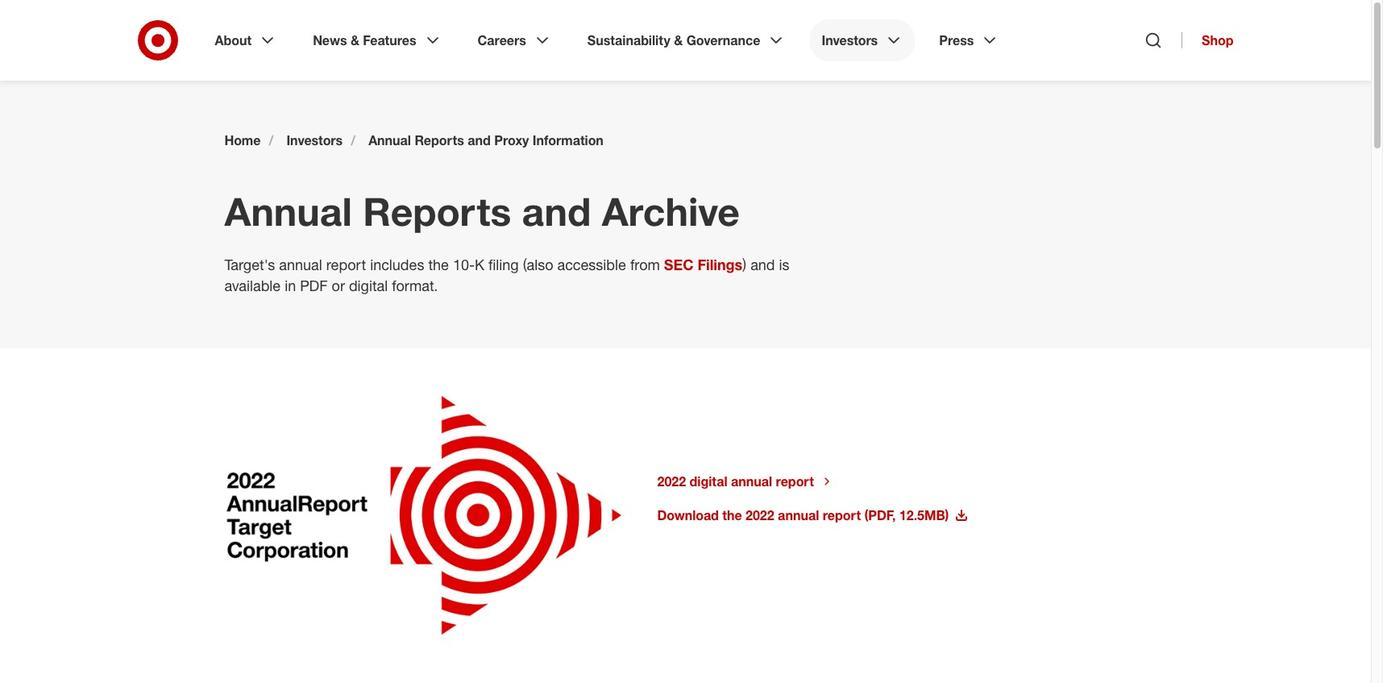 Task type: locate. For each thing, give the bounding box(es) containing it.
(also
[[523, 256, 554, 273]]

2022 digital annual report
[[658, 473, 815, 490]]

digital right or
[[349, 277, 388, 294]]

0 vertical spatial digital
[[349, 277, 388, 294]]

1 vertical spatial annual
[[225, 188, 352, 235]]

2022
[[658, 473, 686, 490], [746, 507, 775, 523]]

pdf
[[300, 277, 328, 294]]

the down 2022 digital annual report
[[723, 507, 742, 523]]

1 horizontal spatial annual
[[369, 132, 411, 148]]

1 horizontal spatial 2022
[[746, 507, 775, 523]]

0 horizontal spatial digital
[[349, 277, 388, 294]]

annual down the 2022 digital annual report 'link'
[[778, 507, 820, 523]]

about link
[[204, 19, 289, 61]]

1 horizontal spatial digital
[[690, 473, 728, 490]]

careers
[[478, 32, 527, 48]]

2022 target corporation annual report image
[[225, 386, 654, 644]]

0 horizontal spatial and
[[468, 132, 491, 148]]

0 vertical spatial the
[[429, 256, 449, 273]]

press
[[940, 32, 975, 48]]

0 horizontal spatial investors
[[287, 132, 343, 148]]

1 vertical spatial reports
[[363, 188, 512, 235]]

1 vertical spatial 2022
[[746, 507, 775, 523]]

features
[[363, 32, 417, 48]]

0 vertical spatial investors
[[822, 32, 878, 48]]

1 vertical spatial digital
[[690, 473, 728, 490]]

shop link
[[1182, 32, 1234, 48]]

1 vertical spatial annual
[[731, 473, 773, 490]]

digital inside ) and is available in pdf or digital format.
[[349, 277, 388, 294]]

and
[[468, 132, 491, 148], [522, 188, 591, 235]]

and left 'proxy'
[[468, 132, 491, 148]]

0 horizontal spatial annual
[[279, 256, 322, 273]]

0 horizontal spatial &
[[351, 32, 360, 48]]

1 horizontal spatial investors
[[822, 32, 878, 48]]

reports for proxy
[[415, 132, 464, 148]]

0 vertical spatial and
[[468, 132, 491, 148]]

home link
[[225, 132, 261, 148]]

annual up in
[[279, 256, 322, 273]]

report up download the 2022 annual report (pdf, 12.5mb)
[[776, 473, 815, 490]]

annual up download the 2022 annual report (pdf, 12.5mb)
[[731, 473, 773, 490]]

target's
[[225, 256, 275, 273]]

&
[[351, 32, 360, 48], [674, 32, 683, 48]]

governance
[[687, 32, 761, 48]]

1 vertical spatial investors link
[[287, 132, 343, 148]]

digital up "download"
[[690, 473, 728, 490]]

(pdf,
[[865, 507, 896, 523]]

0 vertical spatial annual
[[369, 132, 411, 148]]

investors link
[[811, 19, 916, 61], [287, 132, 343, 148]]

annual reports and archive
[[225, 188, 740, 235]]

1 vertical spatial the
[[723, 507, 742, 523]]

press link
[[928, 19, 1012, 61]]

news & features
[[313, 32, 417, 48]]

annual
[[279, 256, 322, 273], [731, 473, 773, 490], [778, 507, 820, 523]]

annual
[[369, 132, 411, 148], [225, 188, 352, 235]]

) and
[[743, 256, 775, 273]]

0 vertical spatial 2022
[[658, 473, 686, 490]]

2022 up "download"
[[658, 473, 686, 490]]

home
[[225, 132, 261, 148]]

0 horizontal spatial report
[[326, 256, 366, 273]]

2 horizontal spatial report
[[823, 507, 861, 523]]

0 vertical spatial report
[[326, 256, 366, 273]]

target's annual report includes the 10-k filing (also accessible from sec filings
[[225, 256, 743, 273]]

annual reports and proxy information link
[[369, 132, 604, 148]]

report
[[326, 256, 366, 273], [776, 473, 815, 490], [823, 507, 861, 523]]

reports left 'proxy'
[[415, 132, 464, 148]]

filing
[[489, 256, 519, 273]]

and for proxy
[[468, 132, 491, 148]]

0 vertical spatial investors link
[[811, 19, 916, 61]]

and up the (also
[[522, 188, 591, 235]]

the
[[429, 256, 449, 273], [723, 507, 742, 523]]

the left 10-
[[429, 256, 449, 273]]

and for archive
[[522, 188, 591, 235]]

1 vertical spatial report
[[776, 473, 815, 490]]

0 horizontal spatial investors link
[[287, 132, 343, 148]]

sec
[[664, 256, 694, 273]]

digital
[[349, 277, 388, 294], [690, 473, 728, 490]]

format.
[[392, 277, 438, 294]]

accessible
[[558, 256, 627, 273]]

2022 down the 2022 digital annual report 'link'
[[746, 507, 775, 523]]

shop
[[1203, 32, 1234, 48]]

2 vertical spatial report
[[823, 507, 861, 523]]

report left (pdf, at the bottom of page
[[823, 507, 861, 523]]

& right news
[[351, 32, 360, 48]]

sustainability & governance link
[[577, 19, 798, 61]]

1 horizontal spatial investors link
[[811, 19, 916, 61]]

1 vertical spatial investors
[[287, 132, 343, 148]]

news & features link
[[302, 19, 454, 61]]

0 vertical spatial reports
[[415, 132, 464, 148]]

reports
[[415, 132, 464, 148], [363, 188, 512, 235]]

sustainability & governance
[[588, 32, 761, 48]]

12.5mb)
[[900, 507, 949, 523]]

& left governance
[[674, 32, 683, 48]]

1 horizontal spatial &
[[674, 32, 683, 48]]

1 & from the left
[[351, 32, 360, 48]]

investors
[[822, 32, 878, 48], [287, 132, 343, 148]]

2 & from the left
[[674, 32, 683, 48]]

report up or
[[326, 256, 366, 273]]

1 horizontal spatial and
[[522, 188, 591, 235]]

0 horizontal spatial annual
[[225, 188, 352, 235]]

& for news
[[351, 32, 360, 48]]

careers link
[[467, 19, 564, 61]]

1 vertical spatial and
[[522, 188, 591, 235]]

reports up 10-
[[363, 188, 512, 235]]

2 horizontal spatial annual
[[778, 507, 820, 523]]

2 vertical spatial annual
[[778, 507, 820, 523]]



Task type: vqa. For each thing, say whether or not it's contained in the screenshot.
&
yes



Task type: describe. For each thing, give the bounding box(es) containing it.
annual for annual reports and archive
[[225, 188, 352, 235]]

1 horizontal spatial report
[[776, 473, 815, 490]]

10-
[[453, 256, 475, 273]]

annual reports and proxy information
[[369, 132, 604, 148]]

proxy
[[495, 132, 529, 148]]

1 horizontal spatial the
[[723, 507, 742, 523]]

is
[[779, 256, 790, 273]]

reports for archive
[[363, 188, 512, 235]]

archive
[[602, 188, 740, 235]]

in
[[285, 277, 296, 294]]

sustainability
[[588, 32, 671, 48]]

news
[[313, 32, 347, 48]]

annual for annual reports and proxy information
[[369, 132, 411, 148]]

) and is available in pdf or digital format.
[[225, 256, 790, 294]]

0 horizontal spatial 2022
[[658, 473, 686, 490]]

1 horizontal spatial annual
[[731, 473, 773, 490]]

information
[[533, 132, 604, 148]]

download
[[658, 507, 719, 523]]

download the 2022 annual report (pdf, 12.5mb) link
[[658, 507, 969, 523]]

& for sustainability
[[674, 32, 683, 48]]

download the 2022 annual report (pdf, 12.5mb)
[[658, 507, 949, 523]]

sec filings link
[[664, 256, 743, 273]]

available
[[225, 277, 281, 294]]

k
[[475, 256, 485, 273]]

or
[[332, 277, 345, 294]]

includes
[[370, 256, 425, 273]]

from
[[631, 256, 660, 273]]

about
[[215, 32, 252, 48]]

2022 digital annual report link
[[658, 473, 834, 490]]

filings
[[698, 256, 743, 273]]

0 vertical spatial annual
[[279, 256, 322, 273]]

0 horizontal spatial the
[[429, 256, 449, 273]]



